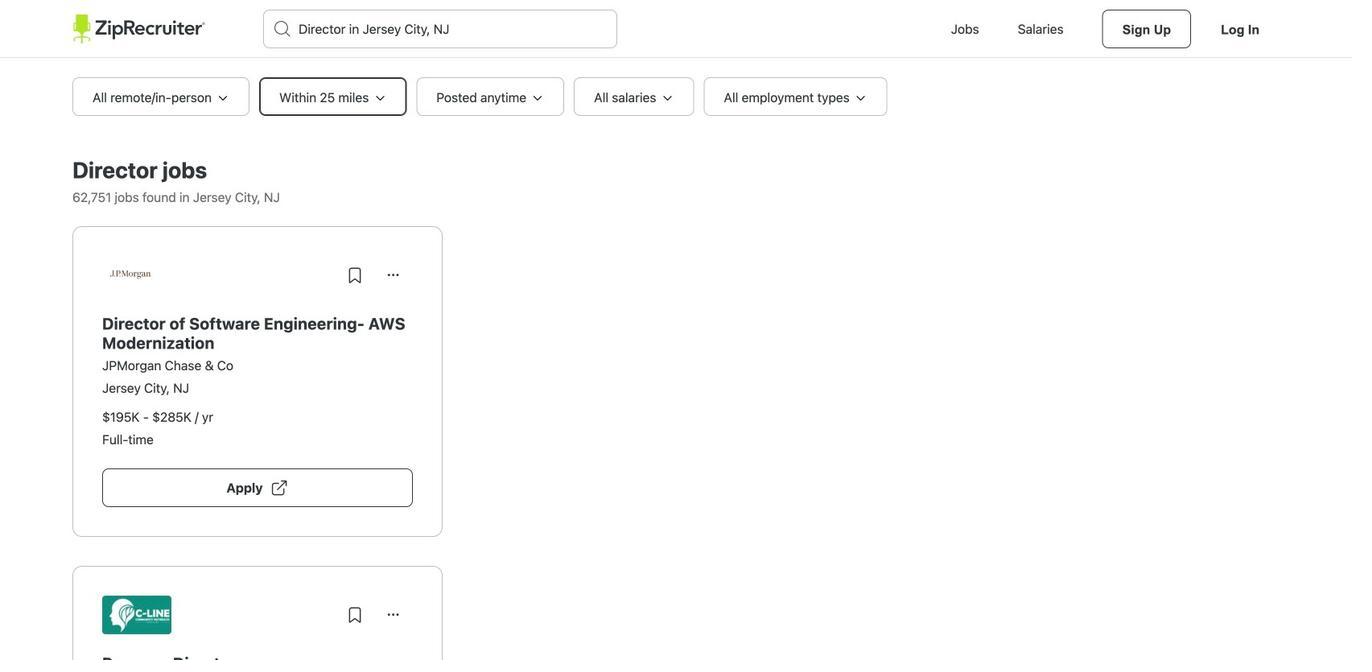Task type: vqa. For each thing, say whether or not it's contained in the screenshot.
2nd Save job for later 'image' from the bottom
yes



Task type: locate. For each thing, give the bounding box(es) containing it.
save job for later image
[[345, 266, 365, 285], [345, 605, 365, 625]]

None button
[[374, 256, 413, 295]]

director of software engineering- aws modernization element
[[102, 314, 413, 353]]

director of software engineering- aws modernization image
[[102, 256, 160, 295]]

1 save job for later image from the top
[[345, 266, 365, 285]]

1 vertical spatial save job for later image
[[345, 605, 365, 625]]

2 save job for later image from the top
[[345, 605, 365, 625]]

save job for later image for program director element
[[345, 605, 365, 625]]

0 vertical spatial save job for later image
[[345, 266, 365, 285]]



Task type: describe. For each thing, give the bounding box(es) containing it.
main element
[[72, 0, 1280, 58]]

save job for later image for director of software engineering- aws modernization element
[[345, 266, 365, 285]]

ziprecruiter image
[[72, 14, 205, 43]]

Search job title or keyword search field
[[264, 10, 617, 47]]

job card menu element
[[374, 612, 413, 627]]

program director element
[[102, 654, 413, 660]]

program director image
[[102, 596, 172, 634]]



